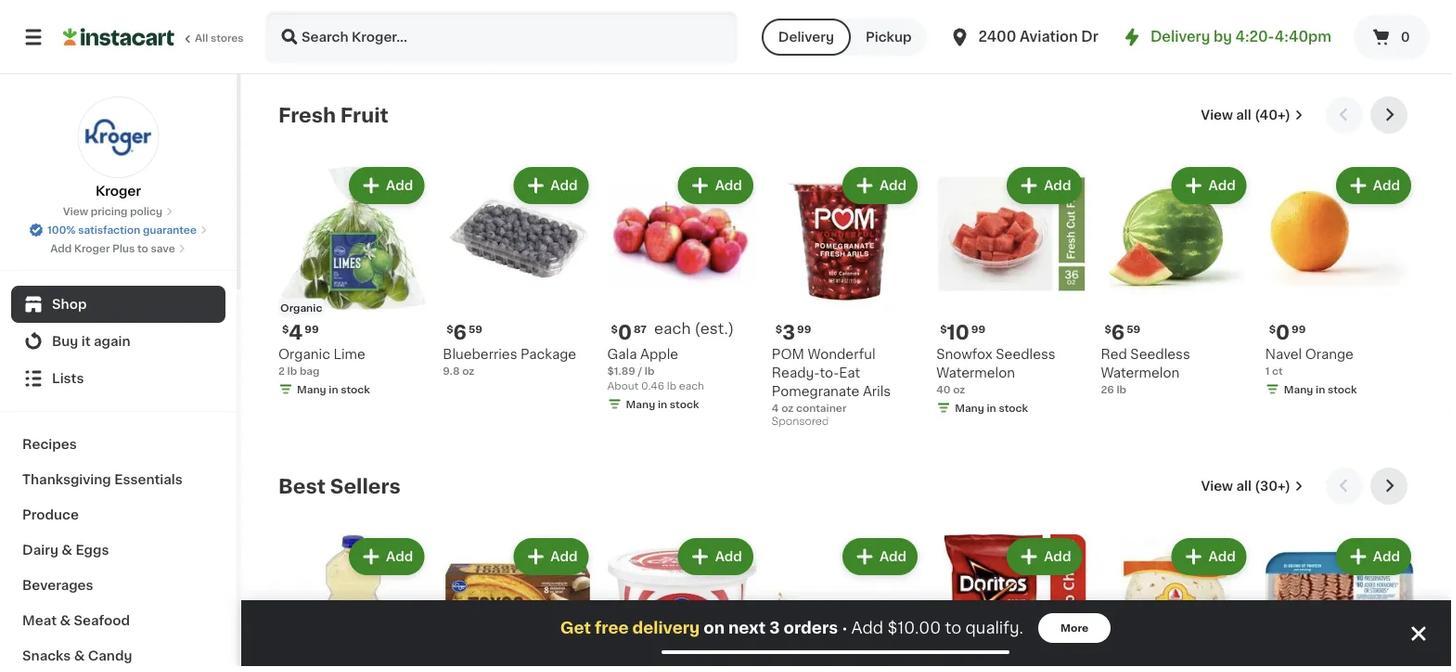 Task type: locate. For each thing, give the bounding box(es) containing it.
1 99 from the left
[[305, 324, 319, 334]]

$ up snowfox
[[940, 324, 947, 334]]

lists
[[52, 372, 84, 385]]

99
[[305, 324, 319, 334], [971, 324, 986, 334], [797, 324, 811, 334], [1292, 324, 1306, 334]]

59 up blueberries
[[469, 324, 482, 334]]

delivery left pickup
[[778, 31, 834, 44]]

& left the eggs
[[62, 544, 72, 557]]

organic
[[280, 302, 322, 313], [278, 347, 330, 360]]

0 horizontal spatial $ 6 59
[[447, 323, 482, 342]]

beverages link
[[11, 568, 225, 603]]

0
[[1401, 31, 1410, 44], [618, 323, 632, 342], [1276, 323, 1290, 342]]

1 horizontal spatial 0
[[1276, 323, 1290, 342]]

product group containing 10
[[936, 163, 1086, 419]]

& for snacks
[[74, 650, 85, 663]]

each
[[654, 321, 691, 336], [679, 380, 704, 390]]

stock down snowfox seedless watermelon 40 oz
[[999, 403, 1028, 413]]

each right the 0.46
[[679, 380, 704, 390]]

seedless right snowfox
[[996, 347, 1056, 360]]

(40+)
[[1255, 109, 1291, 122]]

in down navel orange 1 ct
[[1316, 384, 1325, 394]]

item carousel region containing best sellers
[[278, 468, 1415, 667]]

1 vertical spatial &
[[60, 614, 71, 627]]

in down the organic lime 2 lb bag
[[329, 384, 338, 394]]

$ inside $ 0 99
[[1269, 324, 1276, 334]]

4 up sponsored badge image
[[772, 403, 779, 413]]

many down the 0.46
[[626, 399, 655, 409]]

0 vertical spatial all
[[1236, 109, 1252, 122]]

1 $ 6 59 from the left
[[447, 323, 482, 342]]

oz right 40 in the bottom right of the page
[[953, 384, 965, 394]]

1 horizontal spatial $ 6 59
[[1105, 323, 1140, 342]]

delivery by 4:20-4:40pm link
[[1121, 26, 1332, 48]]

seedless for red
[[1131, 347, 1190, 360]]

$ for snowfox seedless watermelon
[[940, 324, 947, 334]]

watermelon down snowfox
[[936, 366, 1015, 379]]

snacks & candy link
[[11, 638, 225, 667]]

dr
[[1081, 30, 1099, 44]]

dairy
[[22, 544, 58, 557]]

oz inside snowfox seedless watermelon 40 oz
[[953, 384, 965, 394]]

2 $ from the left
[[611, 324, 618, 334]]

99 for 4
[[305, 324, 319, 334]]

stock for 4
[[341, 384, 370, 394]]

lb right 26
[[1117, 384, 1127, 394]]

4 99 from the left
[[1292, 324, 1306, 334]]

navel orange 1 ct
[[1265, 347, 1354, 376]]

plus
[[112, 244, 135, 254]]

kroger down satisfaction
[[74, 244, 110, 254]]

2 all from the top
[[1236, 480, 1252, 493]]

4 $ from the left
[[447, 324, 453, 334]]

in down snowfox seedless watermelon 40 oz
[[987, 403, 996, 413]]

6
[[453, 323, 467, 342], [1111, 323, 1125, 342]]

many in stock down navel orange 1 ct
[[1284, 384, 1357, 394]]

99 inside $ 10 99
[[971, 324, 986, 334]]

0 vertical spatial &
[[62, 544, 72, 557]]

shop
[[52, 298, 87, 311]]

0 horizontal spatial 59
[[469, 324, 482, 334]]

0 horizontal spatial 6
[[453, 323, 467, 342]]

many in stock down the 0.46
[[626, 399, 699, 409]]

2 6 from the left
[[1111, 323, 1125, 342]]

6 up blueberries
[[453, 323, 467, 342]]

view left '(30+)'
[[1201, 480, 1233, 493]]

thanksgiving
[[22, 473, 111, 486]]

watermelon inside red seedless watermelon 26 lb
[[1101, 366, 1180, 379]]

many in stock down snowfox seedless watermelon 40 oz
[[955, 403, 1028, 413]]

$ up pom
[[776, 324, 782, 334]]

2 vertical spatial oz
[[781, 403, 794, 413]]

all
[[1236, 109, 1252, 122], [1236, 480, 1252, 493]]

recipes
[[22, 438, 77, 451]]

watermelon
[[936, 366, 1015, 379], [1101, 366, 1180, 379]]

delivery for delivery by 4:20-4:40pm
[[1151, 30, 1210, 44]]

2 $ 6 59 from the left
[[1105, 323, 1140, 342]]

all left (40+) on the top right of the page
[[1236, 109, 1252, 122]]

stock
[[341, 384, 370, 394], [1328, 384, 1357, 394], [670, 399, 699, 409], [999, 403, 1028, 413]]

each up apple
[[654, 321, 691, 336]]

view up 100%
[[63, 206, 88, 217]]

pomegranate
[[772, 384, 860, 397]]

2 horizontal spatial 0
[[1401, 31, 1410, 44]]

0 inside $0.87 each (estimated) element
[[618, 323, 632, 342]]

$ inside $ 10 99
[[940, 324, 947, 334]]

& left candy
[[74, 650, 85, 663]]

0 vertical spatial 3
[[782, 323, 795, 342]]

1 horizontal spatial seedless
[[1131, 347, 1190, 360]]

2 seedless from the left
[[1131, 347, 1190, 360]]

stock down lime
[[341, 384, 370, 394]]

None search field
[[265, 11, 738, 63]]

in for 0
[[1316, 384, 1325, 394]]

0 horizontal spatial oz
[[462, 365, 474, 376]]

watermelon inside snowfox seedless watermelon 40 oz
[[936, 366, 1015, 379]]

6 up red
[[1111, 323, 1125, 342]]

1 vertical spatial all
[[1236, 480, 1252, 493]]

many in stock down the organic lime 2 lb bag
[[297, 384, 370, 394]]

lb right the 0.46
[[667, 380, 676, 390]]

2400 aviation dr button
[[949, 11, 1099, 63]]

oz up sponsored badge image
[[781, 403, 794, 413]]

$ 6 59 up red
[[1105, 323, 1140, 342]]

many in stock for 4
[[297, 384, 370, 394]]

many down navel orange 1 ct
[[1284, 384, 1313, 394]]

$ up 2
[[282, 324, 289, 334]]

5 $ from the left
[[776, 324, 782, 334]]

3 inside treatment tracker modal dialog
[[769, 620, 780, 636]]

lime
[[334, 347, 365, 360]]

0 vertical spatial organic
[[280, 302, 322, 313]]

99 up pom
[[797, 324, 811, 334]]

kroger link
[[77, 97, 159, 200]]

0 horizontal spatial 0
[[618, 323, 632, 342]]

1 horizontal spatial 4
[[772, 403, 779, 413]]

6 for blueberries
[[453, 323, 467, 342]]

red
[[1101, 347, 1127, 360]]

2 99 from the left
[[971, 324, 986, 334]]

main content
[[241, 74, 1452, 667]]

1 horizontal spatial delivery
[[1151, 30, 1210, 44]]

best
[[278, 476, 326, 496]]

1 vertical spatial 4
[[772, 403, 779, 413]]

0 horizontal spatial 4
[[289, 323, 303, 342]]

view
[[1201, 109, 1233, 122], [63, 206, 88, 217], [1201, 480, 1233, 493]]

1 horizontal spatial 6
[[1111, 323, 1125, 342]]

1 vertical spatial oz
[[953, 384, 965, 394]]

navel
[[1265, 347, 1302, 360]]

seedless inside snowfox seedless watermelon 40 oz
[[996, 347, 1056, 360]]

oz right 9.8
[[462, 365, 474, 376]]

& for dairy
[[62, 544, 72, 557]]

99 inside the $ 4 99
[[305, 324, 319, 334]]

to right $10.00
[[945, 620, 961, 636]]

delivery inside delivery by 4:20-4:40pm link
[[1151, 30, 1210, 44]]

fresh
[[278, 105, 336, 125]]

$ up blueberries
[[447, 324, 453, 334]]

ready-
[[772, 366, 820, 379]]

3
[[782, 323, 795, 342], [769, 620, 780, 636]]

6 for red
[[1111, 323, 1125, 342]]

2 item carousel region from the top
[[278, 468, 1415, 667]]

0 inside '0' button
[[1401, 31, 1410, 44]]

1 horizontal spatial watermelon
[[1101, 366, 1180, 379]]

wonderful
[[808, 347, 876, 360]]

in
[[329, 384, 338, 394], [1316, 384, 1325, 394], [658, 399, 667, 409], [987, 403, 996, 413]]

7 $ from the left
[[1269, 324, 1276, 334]]

1 vertical spatial each
[[679, 380, 704, 390]]

1 horizontal spatial oz
[[781, 403, 794, 413]]

59 for red
[[1127, 324, 1140, 334]]

meat & seafood link
[[11, 603, 225, 638]]

$
[[282, 324, 289, 334], [611, 324, 618, 334], [940, 324, 947, 334], [447, 324, 453, 334], [776, 324, 782, 334], [1105, 324, 1111, 334], [1269, 324, 1276, 334]]

$ 0 99
[[1269, 323, 1306, 342]]

1 59 from the left
[[469, 324, 482, 334]]

$ for blueberries package
[[447, 324, 453, 334]]

$ up red
[[1105, 324, 1111, 334]]

next
[[728, 620, 766, 636]]

many down bag
[[297, 384, 326, 394]]

1 all from the top
[[1236, 109, 1252, 122]]

main content containing fresh fruit
[[241, 74, 1452, 667]]

dairy & eggs link
[[11, 533, 225, 568]]

1 watermelon from the left
[[936, 366, 1015, 379]]

kroger logo image
[[77, 97, 159, 178]]

item carousel region
[[278, 97, 1415, 453], [278, 468, 1415, 667]]

satisfaction
[[78, 225, 140, 235]]

watermelon down red
[[1101, 366, 1180, 379]]

1 vertical spatial 3
[[769, 620, 780, 636]]

2 vertical spatial view
[[1201, 480, 1233, 493]]

view all (40+) button
[[1194, 97, 1311, 134]]

lb right 2
[[287, 365, 297, 376]]

2 vertical spatial &
[[74, 650, 85, 663]]

1 horizontal spatial 3
[[782, 323, 795, 342]]

seedless for snowfox
[[996, 347, 1056, 360]]

buy it again
[[52, 335, 131, 348]]

view all (30+)
[[1201, 480, 1291, 493]]

produce
[[22, 509, 79, 521]]

delivery left by
[[1151, 30, 1210, 44]]

view left (40+) on the top right of the page
[[1201, 109, 1233, 122]]

99 right 10
[[971, 324, 986, 334]]

pricing
[[91, 206, 127, 217]]

guarantee
[[143, 225, 197, 235]]

stock for 10
[[999, 403, 1028, 413]]

many down snowfox seedless watermelon 40 oz
[[955, 403, 984, 413]]

40
[[936, 384, 951, 394]]

0 vertical spatial item carousel region
[[278, 97, 1415, 453]]

6 $ from the left
[[1105, 324, 1111, 334]]

4 up the organic lime 2 lb bag
[[289, 323, 303, 342]]

1 seedless from the left
[[996, 347, 1056, 360]]

2 watermelon from the left
[[1101, 366, 1180, 379]]

product group
[[278, 163, 428, 400], [443, 163, 593, 378], [607, 163, 757, 415], [772, 163, 922, 432], [936, 163, 1086, 419], [1101, 163, 1251, 396], [1265, 163, 1415, 400], [278, 534, 428, 667], [443, 534, 593, 667], [607, 534, 757, 667], [772, 534, 922, 667], [936, 534, 1086, 667], [1101, 534, 1251, 667], [1265, 534, 1415, 667]]

0 vertical spatial to
[[137, 244, 148, 254]]

organic up the $ 4 99
[[280, 302, 322, 313]]

aviation
[[1020, 30, 1078, 44]]

item carousel region containing fresh fruit
[[278, 97, 1415, 453]]

delivery for delivery
[[778, 31, 834, 44]]

delivery inside delivery 'button'
[[778, 31, 834, 44]]

seedless
[[996, 347, 1056, 360], [1131, 347, 1190, 360]]

gala
[[607, 347, 637, 360]]

$ left 87
[[611, 324, 618, 334]]

2 horizontal spatial oz
[[953, 384, 965, 394]]

$ 6 59
[[447, 323, 482, 342], [1105, 323, 1140, 342]]

in for 4
[[329, 384, 338, 394]]

0 horizontal spatial to
[[137, 244, 148, 254]]

4
[[289, 323, 303, 342], [772, 403, 779, 413]]

organic inside the organic lime 2 lb bag
[[278, 347, 330, 360]]

59 for blueberries
[[469, 324, 482, 334]]

$ 0 87
[[611, 323, 647, 342]]

seedless right red
[[1131, 347, 1190, 360]]

99 up the organic lime 2 lb bag
[[305, 324, 319, 334]]

view all (40+)
[[1201, 109, 1291, 122]]

1 $ from the left
[[282, 324, 289, 334]]

seedless inside red seedless watermelon 26 lb
[[1131, 347, 1190, 360]]

meat
[[22, 614, 57, 627]]

snacks & candy
[[22, 650, 132, 663]]

stock down orange
[[1328, 384, 1357, 394]]

1 6 from the left
[[453, 323, 467, 342]]

0 horizontal spatial seedless
[[996, 347, 1056, 360]]

blueberries
[[443, 347, 517, 360]]

to right plus
[[137, 244, 148, 254]]

lb right the /
[[645, 365, 655, 376]]

3 $ from the left
[[940, 324, 947, 334]]

0 vertical spatial view
[[1201, 109, 1233, 122]]

$ inside $ 3 99
[[776, 324, 782, 334]]

candy
[[88, 650, 132, 663]]

& right meat
[[60, 614, 71, 627]]

2 59 from the left
[[1127, 324, 1140, 334]]

99 inside $ 3 99
[[797, 324, 811, 334]]

$ up navel
[[1269, 324, 1276, 334]]

each inside 'gala apple $1.89 / lb about 0.46 lb each'
[[679, 380, 704, 390]]

1 horizontal spatial to
[[945, 620, 961, 636]]

$ 6 59 up blueberries
[[447, 323, 482, 342]]

free
[[595, 620, 629, 636]]

59 up red
[[1127, 324, 1140, 334]]

all stores link
[[63, 11, 245, 63]]

99 for 0
[[1292, 324, 1306, 334]]

1 item carousel region from the top
[[278, 97, 1415, 453]]

view for fresh fruit
[[1201, 109, 1233, 122]]

0 horizontal spatial 3
[[769, 620, 780, 636]]

$1.89
[[607, 365, 635, 376]]

99 up navel
[[1292, 324, 1306, 334]]

blueberries package 9.8 oz
[[443, 347, 576, 376]]

delivery
[[1151, 30, 1210, 44], [778, 31, 834, 44]]

0 for $ 0 87
[[618, 323, 632, 342]]

watermelon for red
[[1101, 366, 1180, 379]]

1 vertical spatial to
[[945, 620, 961, 636]]

99 inside $ 0 99
[[1292, 324, 1306, 334]]

1 vertical spatial organic
[[278, 347, 330, 360]]

add
[[386, 179, 413, 192], [551, 179, 578, 192], [715, 179, 742, 192], [880, 179, 907, 192], [1044, 179, 1071, 192], [1209, 179, 1236, 192], [1373, 179, 1400, 192], [50, 244, 72, 254], [386, 550, 413, 563], [551, 550, 578, 563], [715, 550, 742, 563], [880, 550, 907, 563], [1044, 550, 1071, 563], [1209, 550, 1236, 563], [1373, 550, 1400, 563], [851, 620, 884, 636]]

more button
[[1038, 613, 1111, 643]]

kroger
[[96, 185, 141, 198], [74, 244, 110, 254]]

0 vertical spatial oz
[[462, 365, 474, 376]]

all left '(30+)'
[[1236, 480, 1252, 493]]

3 up pom
[[782, 323, 795, 342]]

3 99 from the left
[[797, 324, 811, 334]]

kroger up view pricing policy link
[[96, 185, 141, 198]]

in for 10
[[987, 403, 996, 413]]

0 horizontal spatial watermelon
[[936, 366, 1015, 379]]

$ inside the $ 4 99
[[282, 324, 289, 334]]

0 vertical spatial 4
[[289, 323, 303, 342]]

thanksgiving essentials link
[[11, 462, 225, 497]]

1 horizontal spatial 59
[[1127, 324, 1140, 334]]

3 right next at the right of page
[[769, 620, 780, 636]]

1 vertical spatial item carousel region
[[278, 468, 1415, 667]]

to-
[[820, 366, 839, 379]]

bag
[[300, 365, 320, 376]]

organic up bag
[[278, 347, 330, 360]]

0 horizontal spatial delivery
[[778, 31, 834, 44]]

2400
[[978, 30, 1016, 44]]

dairy & eggs
[[22, 544, 109, 557]]



Task type: describe. For each thing, give the bounding box(es) containing it.
stock for 0
[[1328, 384, 1357, 394]]

many in stock for 0
[[1284, 384, 1357, 394]]

10
[[947, 323, 969, 342]]

recipes link
[[11, 427, 225, 462]]

oz inside blueberries package 9.8 oz
[[462, 365, 474, 376]]

in down the 0.46
[[658, 399, 667, 409]]

organic lime 2 lb bag
[[278, 347, 365, 376]]

9.8
[[443, 365, 460, 376]]

Search field
[[267, 13, 736, 61]]

save
[[151, 244, 175, 254]]

$ 6 59 for blueberries
[[447, 323, 482, 342]]

treatment tracker modal dialog
[[241, 600, 1452, 667]]

on
[[704, 620, 725, 636]]

sellers
[[330, 476, 401, 496]]

container
[[796, 403, 847, 413]]

essentials
[[114, 473, 183, 486]]

orders
[[784, 620, 838, 636]]

3 inside product group
[[782, 323, 795, 342]]

product group containing 4
[[278, 163, 428, 400]]

apple
[[640, 347, 678, 360]]

service type group
[[762, 19, 926, 56]]

4 inside pom wonderful ready-to-eat pomegranate arils 4 oz container
[[772, 403, 779, 413]]

0 vertical spatial kroger
[[96, 185, 141, 198]]

get
[[560, 620, 591, 636]]

add inside treatment tracker modal dialog
[[851, 620, 884, 636]]

watermelon for snowfox
[[936, 366, 1015, 379]]

beverages
[[22, 579, 93, 592]]

orange
[[1305, 347, 1354, 360]]

0 for $ 0 99
[[1276, 323, 1290, 342]]

product group containing 3
[[772, 163, 922, 432]]

87
[[634, 324, 647, 334]]

$ for pom wonderful ready-to-eat pomegranate arils
[[776, 324, 782, 334]]

get free delivery on next 3 orders • add $10.00 to qualify.
[[560, 620, 1024, 636]]

all stores
[[195, 33, 244, 43]]

oz inside pom wonderful ready-to-eat pomegranate arils 4 oz container
[[781, 403, 794, 413]]

add kroger plus to save
[[50, 244, 175, 254]]

$ for organic lime
[[282, 324, 289, 334]]

more
[[1061, 623, 1089, 633]]

$ inside $ 0 87
[[611, 324, 618, 334]]

view all (30+) button
[[1194, 468, 1311, 505]]

thanksgiving essentials
[[22, 473, 183, 486]]

$ for red seedless watermelon
[[1105, 324, 1111, 334]]

4:20-
[[1236, 30, 1275, 44]]

many for 10
[[955, 403, 984, 413]]

$ 10 99
[[940, 323, 986, 342]]

view for best sellers
[[1201, 480, 1233, 493]]

100% satisfaction guarantee button
[[29, 219, 208, 238]]

$ 4 99
[[282, 323, 319, 342]]

fresh fruit
[[278, 105, 389, 125]]

snowfox
[[936, 347, 993, 360]]

$ for navel orange
[[1269, 324, 1276, 334]]

lb inside the organic lime 2 lb bag
[[287, 365, 297, 376]]

arils
[[863, 384, 891, 397]]

qualify.
[[965, 620, 1024, 636]]

delivery
[[632, 620, 700, 636]]

to inside treatment tracker modal dialog
[[945, 620, 961, 636]]

all for best sellers
[[1236, 480, 1252, 493]]

1 vertical spatial view
[[63, 206, 88, 217]]

$ 3 99
[[776, 323, 811, 342]]

about
[[607, 380, 639, 390]]

lb inside red seedless watermelon 26 lb
[[1117, 384, 1127, 394]]

2
[[278, 365, 285, 376]]

package
[[521, 347, 576, 360]]

$ 6 59 for red
[[1105, 323, 1140, 342]]

2400 aviation dr
[[978, 30, 1099, 44]]

add kroger plus to save link
[[50, 241, 186, 256]]

pickup button
[[851, 19, 926, 56]]

by
[[1214, 30, 1232, 44]]

stores
[[211, 33, 244, 43]]

ct
[[1272, 365, 1283, 376]]

meat & seafood
[[22, 614, 130, 627]]

view pricing policy link
[[63, 204, 174, 219]]

red seedless watermelon 26 lb
[[1101, 347, 1190, 394]]

1 vertical spatial kroger
[[74, 244, 110, 254]]

eat
[[839, 366, 860, 379]]

seafood
[[74, 614, 130, 627]]

lists link
[[11, 360, 225, 397]]

many for 0
[[1284, 384, 1313, 394]]

again
[[94, 335, 131, 348]]

0.46
[[641, 380, 664, 390]]

26
[[1101, 384, 1114, 394]]

fruit
[[340, 105, 389, 125]]

99 for 10
[[971, 324, 986, 334]]

delivery button
[[762, 19, 851, 56]]

buy
[[52, 335, 78, 348]]

/
[[638, 365, 642, 376]]

organic for organic
[[280, 302, 322, 313]]

instacart logo image
[[63, 26, 174, 48]]

best sellers
[[278, 476, 401, 496]]

•
[[842, 621, 848, 635]]

gala apple $1.89 / lb about 0.46 lb each
[[607, 347, 704, 390]]

(30+)
[[1255, 480, 1291, 493]]

organic for organic lime 2 lb bag
[[278, 347, 330, 360]]

1
[[1265, 365, 1270, 376]]

policy
[[130, 206, 162, 217]]

& for meat
[[60, 614, 71, 627]]

sponsored badge image
[[772, 416, 828, 427]]

0 vertical spatial each
[[654, 321, 691, 336]]

4:40pm
[[1275, 30, 1332, 44]]

buy it again link
[[11, 323, 225, 360]]

99 for 3
[[797, 324, 811, 334]]

all for fresh fruit
[[1236, 109, 1252, 122]]

pom
[[772, 347, 804, 360]]

pickup
[[866, 31, 912, 44]]

100% satisfaction guarantee
[[47, 225, 197, 235]]

stock down 'gala apple $1.89 / lb about 0.46 lb each'
[[670, 399, 699, 409]]

eggs
[[76, 544, 109, 557]]

0 button
[[1354, 15, 1430, 59]]

view pricing policy
[[63, 206, 162, 217]]

many for 4
[[297, 384, 326, 394]]

each (est.)
[[654, 321, 734, 336]]

$0.87 each (estimated) element
[[607, 320, 757, 345]]

many in stock for 10
[[955, 403, 1028, 413]]

delivery by 4:20-4:40pm
[[1151, 30, 1332, 44]]



Task type: vqa. For each thing, say whether or not it's contained in the screenshot.
the top Help
no



